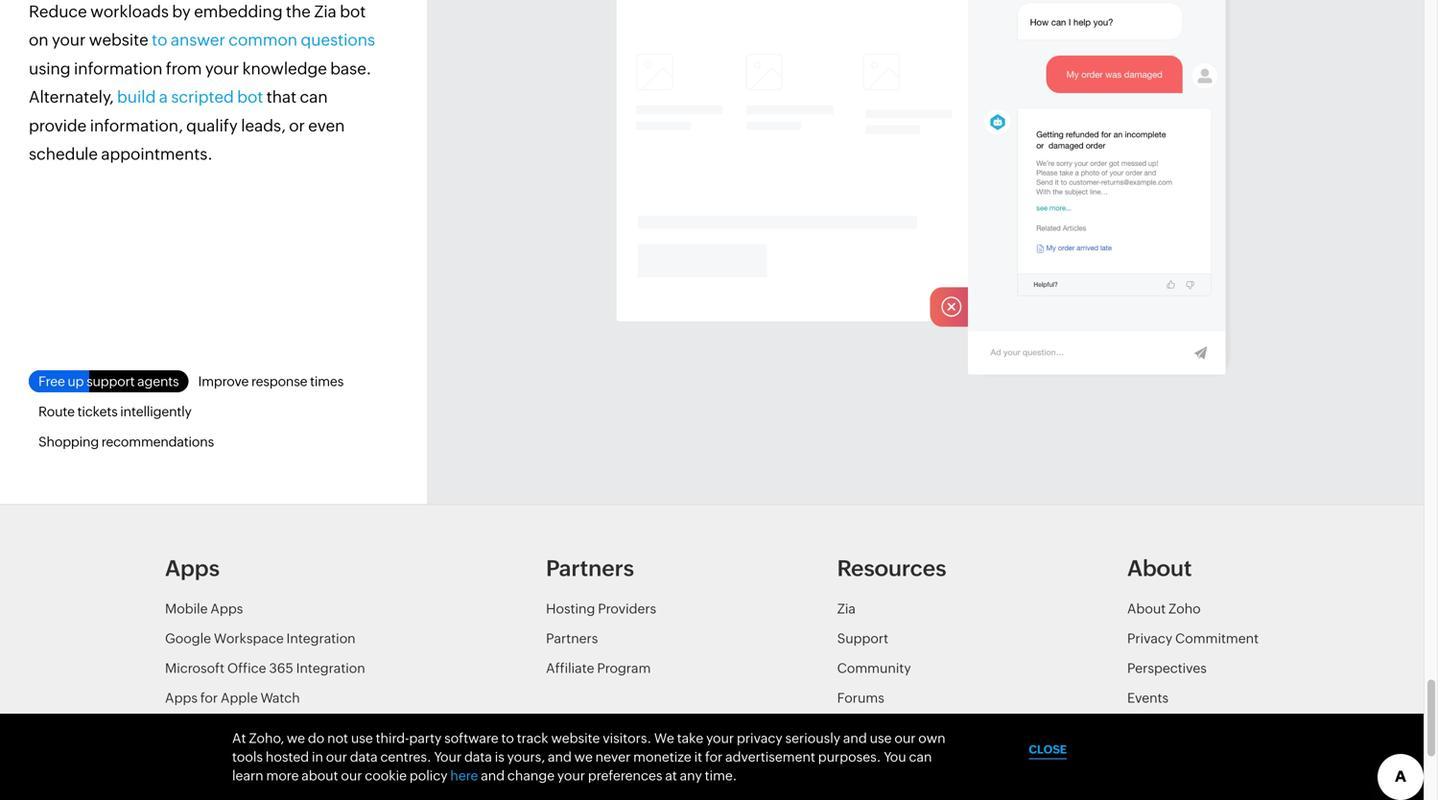 Task type: locate. For each thing, give the bounding box(es) containing it.
your right take
[[707, 731, 734, 746]]

0 vertical spatial bot
[[340, 2, 366, 21]]

your up scripted
[[205, 59, 239, 78]]

build a scripted bot
[[117, 88, 263, 106]]

and down track
[[548, 750, 572, 765]]

microsoft office 365 integration
[[165, 661, 365, 676]]

google workspace integration link
[[165, 624, 356, 654]]

our down not
[[326, 750, 347, 765]]

1 use from the left
[[351, 731, 373, 746]]

bot inside reduce workloads by embedding the zia bot on your website
[[340, 2, 366, 21]]

community link
[[838, 654, 912, 683]]

for inside at zoho, we do not use third-party software to track website visitors. we take your privacy seriously and use our own tools hosted in our data centres. your data is yours, and we never monetize it for advertisement purposes. you can learn more about our cookie policy
[[705, 750, 723, 765]]

bot
[[340, 2, 366, 21], [237, 88, 263, 106]]

partners link
[[546, 624, 598, 654]]

0 vertical spatial partners
[[546, 556, 634, 581]]

for left apple
[[200, 690, 218, 706]]

commitment
[[1176, 631, 1259, 646]]

1 vertical spatial to
[[501, 731, 514, 746]]

we left "do"
[[287, 731, 305, 746]]

0 vertical spatial apps
[[165, 556, 220, 581]]

1 horizontal spatial we
[[575, 750, 593, 765]]

at
[[232, 731, 246, 746]]

use right not
[[351, 731, 373, 746]]

0 vertical spatial about
[[1128, 556, 1193, 581]]

data
[[350, 750, 378, 765], [465, 750, 492, 765]]

1 partners from the top
[[546, 556, 634, 581]]

affiliate
[[546, 661, 595, 676]]

shopping
[[38, 434, 99, 450]]

or
[[289, 116, 305, 135]]

we
[[287, 731, 305, 746], [575, 750, 593, 765]]

1 horizontal spatial bot
[[340, 2, 366, 21]]

do
[[308, 731, 325, 746]]

answer
[[171, 30, 225, 49]]

1 vertical spatial partners
[[546, 631, 598, 646]]

perspectives link
[[1128, 654, 1207, 683]]

zia up support link
[[838, 601, 856, 617]]

to up from
[[152, 30, 167, 49]]

2 about from the top
[[1128, 601, 1166, 617]]

zia right the
[[314, 2, 337, 21]]

can
[[300, 88, 328, 106], [909, 750, 932, 765]]

product integrations link
[[165, 713, 293, 743]]

the
[[286, 2, 311, 21]]

using
[[29, 59, 71, 78]]

integrations
[[218, 720, 293, 736]]

0 horizontal spatial can
[[300, 88, 328, 106]]

zoho,
[[249, 731, 284, 746]]

2 vertical spatial apps
[[165, 690, 198, 706]]

2 horizontal spatial and
[[844, 731, 867, 746]]

free
[[38, 374, 65, 389]]

1 vertical spatial zia
[[838, 601, 856, 617]]

1 horizontal spatial data
[[465, 750, 492, 765]]

about up privacy
[[1128, 601, 1166, 617]]

can up even at top left
[[300, 88, 328, 106]]

for
[[200, 690, 218, 706], [705, 750, 723, 765]]

1 horizontal spatial can
[[909, 750, 932, 765]]

product
[[165, 720, 215, 736]]

1 horizontal spatial zia
[[838, 601, 856, 617]]

here and change your preferences at any time.
[[451, 768, 737, 784]]

1 vertical spatial can
[[909, 750, 932, 765]]

to up is
[[501, 731, 514, 746]]

0 horizontal spatial we
[[287, 731, 305, 746]]

and down is
[[481, 768, 505, 784]]

our up the you
[[895, 731, 916, 746]]

apps for apple watch
[[165, 690, 300, 706]]

information
[[74, 59, 163, 78]]

it
[[695, 750, 703, 765]]

1 vertical spatial bot
[[237, 88, 263, 106]]

workspace
[[214, 631, 284, 646]]

academy
[[838, 750, 897, 765]]

about for about zoho
[[1128, 601, 1166, 617]]

can inside that can provide information, qualify leads, or even schedule appointments.
[[300, 88, 328, 106]]

program
[[597, 661, 651, 676]]

for right it
[[705, 750, 723, 765]]

from
[[166, 59, 202, 78]]

1 horizontal spatial and
[[548, 750, 572, 765]]

0 vertical spatial to
[[152, 30, 167, 49]]

your right change
[[558, 768, 586, 784]]

in
[[312, 750, 323, 765]]

1 about from the top
[[1128, 556, 1193, 581]]

even
[[308, 116, 345, 135]]

apps up product
[[165, 690, 198, 706]]

monetize
[[634, 750, 692, 765]]

1 horizontal spatial use
[[870, 731, 892, 746]]

data down software at the bottom
[[465, 750, 492, 765]]

1 vertical spatial integration
[[296, 661, 365, 676]]

more
[[266, 768, 299, 784]]

knowledge
[[243, 59, 327, 78]]

google
[[165, 631, 211, 646]]

shopping recommendations
[[38, 434, 214, 450]]

zia link
[[838, 594, 856, 624]]

appointments.
[[101, 145, 213, 163]]

time.
[[705, 768, 737, 784]]

1 vertical spatial about
[[1128, 601, 1166, 617]]

0 horizontal spatial data
[[350, 750, 378, 765]]

using information from your knowledge base. alternately,
[[29, 59, 372, 106]]

our right about in the left bottom of the page
[[341, 768, 362, 784]]

about up about zoho
[[1128, 556, 1193, 581]]

partners up hosting providers
[[546, 556, 634, 581]]

and up purposes.
[[844, 731, 867, 746]]

0 vertical spatial zia
[[314, 2, 337, 21]]

zia
[[314, 2, 337, 21], [838, 601, 856, 617]]

0 horizontal spatial use
[[351, 731, 373, 746]]

integration up 365
[[287, 631, 356, 646]]

0 horizontal spatial website
[[89, 30, 148, 49]]

0 horizontal spatial to
[[152, 30, 167, 49]]

route
[[38, 404, 75, 420]]

1 horizontal spatial website
[[551, 731, 600, 746]]

0 horizontal spatial bot
[[237, 88, 263, 106]]

2 use from the left
[[870, 731, 892, 746]]

any
[[680, 768, 702, 784]]

website up "here and change your preferences at any time."
[[551, 731, 600, 746]]

partners down hosting
[[546, 631, 598, 646]]

bot left 'that'
[[237, 88, 263, 106]]

alternately,
[[29, 88, 114, 106]]

watch
[[261, 690, 300, 706]]

0 horizontal spatial zia
[[314, 2, 337, 21]]

blogs
[[838, 720, 873, 736]]

bot up the questions
[[340, 2, 366, 21]]

0 vertical spatial can
[[300, 88, 328, 106]]

0 vertical spatial integration
[[287, 631, 356, 646]]

website up information
[[89, 30, 148, 49]]

your right 'on'
[[52, 30, 86, 49]]

2 vertical spatial and
[[481, 768, 505, 784]]

perspectives
[[1128, 661, 1207, 676]]

here link
[[451, 768, 478, 784]]

website
[[89, 30, 148, 49], [551, 731, 600, 746]]

that
[[267, 88, 297, 106]]

0 horizontal spatial and
[[481, 768, 505, 784]]

can down own
[[909, 750, 932, 765]]

apps up 'workspace'
[[211, 601, 243, 617]]

365
[[269, 661, 294, 676]]

here
[[451, 768, 478, 784]]

build a scripted bot link
[[117, 88, 263, 106]]

your
[[52, 30, 86, 49], [205, 59, 239, 78], [707, 731, 734, 746], [558, 768, 586, 784]]

1 vertical spatial for
[[705, 750, 723, 765]]

website inside reduce workloads by embedding the zia bot on your website
[[89, 30, 148, 49]]

0 vertical spatial website
[[89, 30, 148, 49]]

use
[[351, 731, 373, 746], [870, 731, 892, 746]]

1 horizontal spatial to
[[501, 731, 514, 746]]

you
[[884, 750, 907, 765]]

apps up mobile
[[165, 556, 220, 581]]

1 horizontal spatial for
[[705, 750, 723, 765]]

intelligently
[[120, 404, 192, 420]]

0 vertical spatial and
[[844, 731, 867, 746]]

use up the you
[[870, 731, 892, 746]]

1 vertical spatial our
[[326, 750, 347, 765]]

your inside reduce workloads by embedding the zia bot on your website
[[52, 30, 86, 49]]

0 vertical spatial we
[[287, 731, 305, 746]]

about for about
[[1128, 556, 1193, 581]]

data up cookie
[[350, 750, 378, 765]]

hosted
[[266, 750, 309, 765]]

track
[[517, 731, 549, 746]]

support link
[[838, 624, 889, 654]]

information,
[[90, 116, 183, 135]]

provide
[[29, 116, 87, 135]]

and
[[844, 731, 867, 746], [548, 750, 572, 765], [481, 768, 505, 784]]

privacy
[[1128, 631, 1173, 646]]

0 vertical spatial for
[[200, 690, 218, 706]]

about zoho
[[1128, 601, 1201, 617]]

we up "here and change your preferences at any time."
[[575, 750, 593, 765]]

integration right 365
[[296, 661, 365, 676]]

1 vertical spatial website
[[551, 731, 600, 746]]



Task type: vqa. For each thing, say whether or not it's contained in the screenshot.
presence,
no



Task type: describe. For each thing, give the bounding box(es) containing it.
your
[[434, 750, 462, 765]]

2 vertical spatial our
[[341, 768, 362, 784]]

leads,
[[241, 116, 286, 135]]

close
[[1029, 743, 1067, 756]]

reduce workloads by embedding the zia bot on your website
[[29, 2, 366, 49]]

schedule
[[29, 145, 98, 163]]

about
[[302, 768, 338, 784]]

cookie
[[365, 768, 407, 784]]

microsoft office 365 integration link
[[165, 654, 365, 683]]

recommendations
[[101, 434, 214, 450]]

your inside at zoho, we do not use third-party software to track website visitors. we take your privacy seriously and use our own tools hosted in our data centres. your data is yours, and we never monetize it for advertisement purposes. you can learn more about our cookie policy
[[707, 731, 734, 746]]

is
[[495, 750, 505, 765]]

free up support agents
[[38, 374, 179, 389]]

1 vertical spatial apps
[[211, 601, 243, 617]]

support
[[86, 374, 135, 389]]

hosting
[[546, 601, 595, 617]]

mobile apps
[[165, 601, 243, 617]]

0 horizontal spatial for
[[200, 690, 218, 706]]

events link
[[1128, 683, 1169, 713]]

apps for apple watch link
[[165, 683, 300, 713]]

base.
[[330, 59, 372, 78]]

blogs link
[[838, 713, 873, 743]]

we
[[655, 731, 675, 746]]

1 data from the left
[[350, 750, 378, 765]]

that can provide information, qualify leads, or even schedule appointments.
[[29, 88, 345, 163]]

change
[[508, 768, 555, 784]]

up
[[68, 374, 84, 389]]

community
[[838, 661, 912, 676]]

seriously
[[786, 731, 841, 746]]

to inside at zoho, we do not use third-party software to track website visitors. we take your privacy seriously and use our own tools hosted in our data centres. your data is yours, and we never monetize it for advertisement purposes. you can learn more about our cookie policy
[[501, 731, 514, 746]]

mobile apps link
[[165, 594, 243, 624]]

workloads
[[90, 2, 169, 21]]

improve
[[198, 374, 249, 389]]

hosting providers link
[[546, 594, 657, 624]]

apple
[[221, 690, 258, 706]]

centres.
[[381, 750, 432, 765]]

0 vertical spatial our
[[895, 731, 916, 746]]

to answer common questions
[[152, 30, 375, 49]]

providers
[[598, 601, 657, 617]]

a
[[159, 88, 168, 106]]

tickets
[[77, 404, 118, 420]]

third-
[[376, 731, 409, 746]]

tools
[[232, 750, 263, 765]]

response
[[251, 374, 308, 389]]

by
[[172, 2, 191, 21]]

zoho
[[1169, 601, 1201, 617]]

google workspace integration
[[165, 631, 356, 646]]

scripted
[[171, 88, 234, 106]]

not
[[327, 731, 348, 746]]

embedding
[[194, 2, 283, 21]]

purposes.
[[819, 750, 882, 765]]

agents
[[137, 374, 179, 389]]

affiliate program
[[546, 661, 651, 676]]

improve response times
[[198, 374, 344, 389]]

questions
[[301, 30, 375, 49]]

can inside at zoho, we do not use third-party software to track website visitors. we take your privacy seriously and use our own tools hosted in our data centres. your data is yours, and we never monetize it for advertisement purposes. you can learn more about our cookie policy
[[909, 750, 932, 765]]

support
[[838, 631, 889, 646]]

2 data from the left
[[465, 750, 492, 765]]

website inside at zoho, we do not use third-party software to track website visitors. we take your privacy seriously and use our own tools hosted in our data centres. your data is yours, and we never monetize it for advertisement purposes. you can learn more about our cookie policy
[[551, 731, 600, 746]]

apps for apps
[[165, 556, 220, 581]]

common
[[229, 30, 298, 49]]

at
[[666, 768, 677, 784]]

apps for apps for apple watch
[[165, 690, 198, 706]]

on
[[29, 30, 49, 49]]

forums link
[[838, 683, 885, 713]]

1 vertical spatial and
[[548, 750, 572, 765]]

own
[[919, 731, 946, 746]]

your inside using information from your knowledge base. alternately,
[[205, 59, 239, 78]]

academy link
[[838, 743, 897, 773]]

product integrations
[[165, 720, 293, 736]]

software
[[445, 731, 499, 746]]

2 partners from the top
[[546, 631, 598, 646]]

microsoft
[[165, 661, 225, 676]]

resources
[[838, 556, 947, 581]]

1 vertical spatial we
[[575, 750, 593, 765]]

qualify
[[186, 116, 238, 135]]

policy
[[410, 768, 448, 784]]

zia inside reduce workloads by embedding the zia bot on your website
[[314, 2, 337, 21]]

office
[[227, 661, 266, 676]]

yours,
[[507, 750, 545, 765]]

learn
[[232, 768, 264, 784]]

take
[[677, 731, 704, 746]]

affiliate program link
[[546, 654, 651, 683]]

at zoho, we do not use third-party software to track website visitors. we take your privacy seriously and use our own tools hosted in our data centres. your data is yours, and we never monetize it for advertisement purposes. you can learn more about our cookie policy
[[232, 731, 946, 784]]

visitors.
[[603, 731, 652, 746]]

build
[[117, 88, 156, 106]]

free up support agents image
[[616, 0, 1236, 381]]



